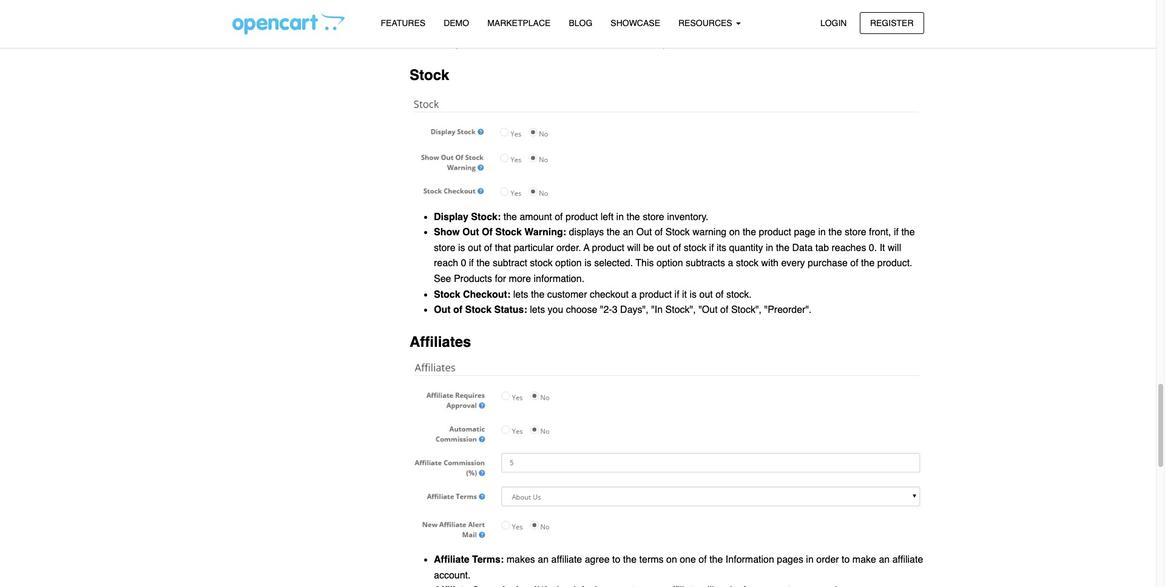 Task type: describe. For each thing, give the bounding box(es) containing it.
0 vertical spatial for
[[523, 22, 534, 33]]

if right front,
[[894, 227, 899, 238]]

the down marketplace 'link'
[[546, 38, 559, 49]]

it
[[880, 243, 886, 254]]

1 vertical spatial order
[[511, 7, 534, 18]]

that
[[495, 243, 511, 254]]

after
[[638, 0, 658, 2]]

displays the an out of stock warning on the product page in the store front, if the store is out of that particular order. a product will be out of stock if its quantity in the data tab reaches 0. it will reach 0 if the subtract stock option is selected. this option subtracts a stock with every purchase of the product. see products for more information.
[[434, 227, 916, 285]]

opencart - open source shopping cart solution image
[[232, 13, 345, 35]]

warning:
[[525, 227, 567, 238]]

the up their
[[499, 0, 512, 2]]

terms:
[[473, 555, 504, 566]]

checkout.
[[769, 0, 811, 2]]

resources
[[679, 18, 735, 28]]

store up 'reaches'
[[845, 227, 867, 238]]

you
[[548, 305, 564, 316]]

the up marketplace
[[547, 7, 561, 18]]

the left data
[[777, 243, 790, 254]]

makes
[[507, 555, 536, 566]]

every inside the default status of every order after the customer confirms in checkout. the customer can view the status of their order in the store front under my account > my orders. the status can be edited in the order section. see orders for more information. complete order status: the default status for a complete order.
[[586, 0, 610, 2]]

days",
[[621, 305, 649, 316]]

the down left in the top of the page
[[607, 227, 621, 238]]

store up "reach"
[[434, 243, 456, 254]]

of down products
[[454, 305, 463, 316]]

displays
[[569, 227, 604, 238]]

login
[[821, 18, 847, 28]]

purchase
[[808, 258, 848, 269]]

2 horizontal spatial stock
[[736, 258, 759, 269]]

in right edited
[[858, 7, 866, 18]]

"out
[[699, 305, 718, 316]]

features
[[381, 18, 426, 28]]

the right 'one'
[[710, 555, 723, 566]]

1 horizontal spatial customer
[[677, 0, 717, 2]]

order. inside the default status of every order after the customer confirms in checkout. the customer can view the status of their order in the store front under my account > my orders. the status can be edited in the order section. see orders for more information. complete order status: the default status for a complete order.
[[687, 38, 712, 49]]

out inside the stock checkout: lets the customer checkout a product if it is out of stock. out of stock status: lets you choose "2-3 days", "in stock", "out of stock", "preorder".
[[700, 289, 713, 300]]

0.
[[870, 243, 878, 254]]

1 to from the left
[[613, 555, 621, 566]]

the up register
[[869, 7, 882, 18]]

of up warning:
[[555, 212, 563, 223]]

front
[[588, 7, 607, 18]]

stock down complete on the top of the page
[[410, 67, 450, 84]]

0 horizontal spatial lets
[[514, 289, 529, 300]]

1 stock", from the left
[[666, 305, 696, 316]]

tab
[[816, 243, 830, 254]]

store left inventory.
[[643, 212, 665, 223]]

show
[[434, 227, 460, 238]]

3
[[613, 305, 618, 316]]

resources link
[[670, 13, 750, 34]]

status up demo
[[450, 7, 476, 18]]

0 horizontal spatial out
[[468, 243, 482, 254]]

in up marketplace
[[537, 7, 544, 18]]

make
[[853, 555, 877, 566]]

order. inside displays the an out of stock warning on the product page in the store front, if the store is out of that particular order. a product will be out of stock if its quantity in the data tab reaches 0. it will reach 0 if the subtract stock option is selected. this option subtracts a stock with every purchase of the product. see products for more information.
[[557, 243, 582, 254]]

the down 0.
[[862, 258, 875, 269]]

the up tab
[[829, 227, 843, 238]]

the up "account"
[[660, 0, 674, 2]]

the inside the stock checkout: lets the customer checkout a product if it is out of stock. out of stock status: lets you choose "2-3 days", "in stock", "out of stock", "preorder".
[[531, 289, 545, 300]]

product up "selected."
[[592, 243, 625, 254]]

particular
[[514, 243, 554, 254]]

of inside makes an affiliate agree to the terms on one of the information pages in order to make an affiliate account.
[[699, 555, 707, 566]]

the left the terms
[[624, 555, 637, 566]]

options stock image
[[410, 92, 925, 202]]

marketplace
[[488, 18, 551, 28]]

data
[[793, 243, 813, 254]]

stock.
[[727, 289, 752, 300]]

amount
[[520, 212, 552, 223]]

1 horizontal spatial the
[[813, 0, 830, 2]]

a
[[584, 243, 590, 254]]

demo link
[[435, 13, 479, 34]]

1 vertical spatial can
[[797, 7, 813, 18]]

every inside displays the an out of stock warning on the product page in the store front, if the store is out of that particular order. a product will be out of stock if its quantity in the data tab reaches 0. it will reach 0 if the subtract stock option is selected. this option subtracts a stock with every purchase of the product. see products for more information.
[[782, 258, 806, 269]]

subtract
[[493, 258, 528, 269]]

makes an affiliate agree to the terms on one of the information pages in order to make an affiliate account.
[[434, 555, 924, 581]]

of down 'reaches'
[[851, 258, 859, 269]]

status up blog
[[547, 0, 573, 2]]

out inside displays the an out of stock warning on the product page in the store front, if the store is out of that particular order. a product will be out of stock if its quantity in the data tab reaches 0. it will reach 0 if the subtract stock option is selected. this option subtracts a stock with every purchase of the product. see products for more information.
[[637, 227, 653, 238]]

for inside displays the an out of stock warning on the product page in the store front, if the store is out of that particular order. a product will be out of stock if its quantity in the data tab reaches 0. it will reach 0 if the subtract stock option is selected. this option subtracts a stock with every purchase of the product. see products for more information.
[[495, 274, 507, 285]]

section.
[[434, 22, 468, 33]]

1 affiliate from the left
[[552, 555, 583, 566]]

front,
[[870, 227, 892, 238]]

checkout:
[[463, 289, 511, 300]]

register
[[871, 18, 914, 28]]

affiliate terms:
[[434, 555, 507, 566]]

products
[[454, 274, 493, 285]]

account.
[[434, 571, 471, 581]]

product left page on the top right of the page
[[759, 227, 792, 238]]

checkout
[[590, 289, 629, 300]]

>
[[690, 7, 696, 18]]

1 horizontal spatial stock
[[684, 243, 707, 254]]

0 horizontal spatial an
[[538, 555, 549, 566]]

display
[[434, 212, 469, 223]]

2 option from the left
[[657, 258, 684, 269]]

blog
[[569, 18, 593, 28]]

in right left in the top of the page
[[617, 212, 624, 223]]

stock down checkout:
[[465, 305, 492, 316]]

if inside the stock checkout: lets the customer checkout a product if it is out of stock. out of stock status: lets you choose "2-3 days", "in stock", "out of stock", "preorder".
[[675, 289, 680, 300]]

is inside the stock checkout: lets the customer checkout a product if it is out of stock. out of stock status: lets you choose "2-3 days", "in stock", "out of stock", "preorder".
[[690, 289, 697, 300]]

register link
[[860, 12, 925, 34]]

showcase link
[[602, 13, 670, 34]]

1 my from the left
[[637, 7, 650, 18]]

of up blog
[[576, 0, 584, 2]]

under
[[610, 7, 635, 18]]

on for the
[[730, 227, 741, 238]]

inventory.
[[668, 212, 709, 223]]

complete
[[434, 38, 478, 49]]

orders
[[490, 22, 520, 33]]

the right left in the top of the page
[[627, 212, 641, 223]]

the right front,
[[902, 227, 916, 238]]

2 my from the left
[[699, 7, 712, 18]]

left
[[601, 212, 614, 223]]

1 horizontal spatial order
[[885, 7, 910, 18]]

information. inside the default status of every order after the customer confirms in checkout. the customer can view the status of their order in the store front under my account > my orders. the status can be edited in the order section. see orders for more information. complete order status: the default status for a complete order.
[[562, 22, 612, 33]]

of down inventory.
[[673, 243, 682, 254]]

if right 0
[[469, 258, 474, 269]]

show out of stock warning:
[[434, 227, 567, 238]]

the up show out of stock warning:
[[504, 212, 517, 223]]



Task type: vqa. For each thing, say whether or not it's contained in the screenshot.
rightmost stock
yes



Task type: locate. For each thing, give the bounding box(es) containing it.
an up "selected."
[[623, 227, 634, 238]]

the down the particular
[[531, 289, 545, 300]]

orders.
[[714, 7, 747, 18]]

1 horizontal spatial default
[[562, 38, 591, 49]]

it
[[683, 289, 687, 300]]

1 horizontal spatial order.
[[687, 38, 712, 49]]

every up front
[[586, 0, 610, 2]]

order
[[885, 7, 910, 18], [481, 38, 508, 49]]

0 horizontal spatial option
[[556, 258, 582, 269]]

on left 'one'
[[667, 555, 678, 566]]

can
[[875, 0, 891, 2], [797, 7, 813, 18]]

stock
[[410, 67, 450, 84], [496, 227, 522, 238], [666, 227, 690, 238], [434, 289, 461, 300], [465, 305, 492, 316]]

see right demo
[[470, 22, 488, 33]]

reach
[[434, 258, 459, 269]]

in right pages
[[807, 555, 814, 566]]

of left warning
[[655, 227, 663, 238]]

an inside displays the an out of stock warning on the product page in the store front, if the store is out of that particular order. a product will be out of stock if its quantity in the data tab reaches 0. it will reach 0 if the subtract stock option is selected. this option subtracts a stock with every purchase of the product. see products for more information.
[[623, 227, 634, 238]]

store up blog
[[563, 7, 585, 18]]

see down "reach"
[[434, 274, 451, 285]]

selected.
[[595, 258, 633, 269]]

the up quantity
[[743, 227, 757, 238]]

complete
[[645, 38, 684, 49]]

status down checkout.
[[769, 7, 795, 18]]

order
[[613, 0, 636, 2], [511, 7, 534, 18], [817, 555, 840, 566]]

account
[[653, 7, 688, 18]]

a inside the stock checkout: lets the customer checkout a product if it is out of stock. out of stock status: lets you choose "2-3 days", "in stock", "out of stock", "preorder".
[[632, 289, 637, 300]]

status: down marketplace 'link'
[[510, 38, 543, 49]]

2 horizontal spatial out
[[700, 289, 713, 300]]

1 horizontal spatial stock",
[[732, 305, 762, 316]]

a up days",
[[632, 289, 637, 300]]

my down after
[[637, 7, 650, 18]]

0 horizontal spatial for
[[495, 274, 507, 285]]

features link
[[372, 13, 435, 34]]

choose
[[566, 305, 598, 316]]

0 horizontal spatial will
[[628, 243, 641, 254]]

will up this
[[628, 243, 641, 254]]

1 vertical spatial order.
[[557, 243, 582, 254]]

in inside makes an affiliate agree to the terms on one of the information pages in order to make an affiliate account.
[[807, 555, 814, 566]]

0 vertical spatial be
[[816, 7, 826, 18]]

terms
[[640, 555, 664, 566]]

2 vertical spatial order
[[817, 555, 840, 566]]

the down confirms
[[749, 7, 766, 18]]

every down data
[[782, 258, 806, 269]]

"2-
[[600, 305, 613, 316]]

affiliate
[[434, 555, 470, 566]]

blog link
[[560, 13, 602, 34]]

for down subtract
[[495, 274, 507, 285]]

order up marketplace
[[511, 7, 534, 18]]

1 horizontal spatial every
[[782, 258, 806, 269]]

1 horizontal spatial option
[[657, 258, 684, 269]]

be up the login
[[816, 7, 826, 18]]

out down inventory.
[[657, 243, 671, 254]]

0 vertical spatial can
[[875, 0, 891, 2]]

stock checkout: lets the customer checkout a product if it is out of stock. out of stock status: lets you choose "2-3 days", "in stock", "out of stock", "preorder".
[[434, 289, 812, 316]]

0 horizontal spatial order
[[481, 38, 508, 49]]

"preorder".
[[765, 305, 812, 316]]

out
[[463, 227, 480, 238], [637, 227, 653, 238], [434, 305, 451, 316]]

stock down products
[[434, 289, 461, 300]]

quantity
[[730, 243, 764, 254]]

1 vertical spatial more
[[509, 274, 531, 285]]

out inside the stock checkout: lets the customer checkout a product if it is out of stock. out of stock status: lets you choose "2-3 days", "in stock", "out of stock", "preorder".
[[434, 305, 451, 316]]

the up section.
[[434, 7, 448, 18]]

out left that
[[468, 243, 482, 254]]

0 horizontal spatial see
[[434, 274, 451, 285]]

lets
[[514, 289, 529, 300], [530, 305, 545, 316]]

is up 0
[[458, 243, 466, 254]]

see inside the default status of every order after the customer confirms in checkout. the customer can view the status of their order in the store front under my account > my orders. the status can be edited in the order section. see orders for more information. complete order status: the default status for a complete order.
[[470, 22, 488, 33]]

order down orders
[[481, 38, 508, 49]]

in up with
[[766, 243, 774, 254]]

stock inside displays the an out of stock warning on the product page in the store front, if the store is out of that particular order. a product will be out of stock if its quantity in the data tab reaches 0. it will reach 0 if the subtract stock option is selected. this option subtracts a stock with every purchase of the product. see products for more information.
[[666, 227, 690, 238]]

2 horizontal spatial out
[[637, 227, 653, 238]]

1 vertical spatial is
[[585, 258, 592, 269]]

0 horizontal spatial customer
[[548, 289, 588, 300]]

stock up that
[[496, 227, 522, 238]]

information. down front
[[562, 22, 612, 33]]

to right the agree
[[613, 555, 621, 566]]

out up "out
[[700, 289, 713, 300]]

can down checkout.
[[797, 7, 813, 18]]

stock",
[[666, 305, 696, 316], [732, 305, 762, 316]]

0 vertical spatial on
[[730, 227, 741, 238]]

2 stock", from the left
[[732, 305, 762, 316]]

0 horizontal spatial more
[[509, 274, 531, 285]]

in right confirms
[[759, 0, 766, 2]]

be inside displays the an out of stock warning on the product page in the store front, if the store is out of that particular order. a product will be out of stock if its quantity in the data tab reaches 0. it will reach 0 if the subtract stock option is selected. this option subtracts a stock with every purchase of the product. see products for more information.
[[644, 243, 655, 254]]

of right "out
[[721, 305, 729, 316]]

0 vertical spatial every
[[586, 0, 610, 2]]

be inside the default status of every order after the customer confirms in checkout. the customer can view the status of their order in the store front under my account > my orders. the status can be edited in the order section. see orders for more information. complete order status: the default status for a complete order.
[[816, 7, 826, 18]]

stock:
[[471, 212, 501, 223]]

for down showcase link
[[623, 38, 634, 49]]

affiliate left the agree
[[552, 555, 583, 566]]

the up products
[[477, 258, 490, 269]]

2 horizontal spatial is
[[690, 289, 697, 300]]

showcase
[[611, 18, 661, 28]]

on for one
[[667, 555, 678, 566]]

of right 'one'
[[699, 555, 707, 566]]

0 horizontal spatial order.
[[557, 243, 582, 254]]

the default status of every order after the customer confirms in checkout. the customer can view the status of their order in the store front under my account > my orders. the status can be edited in the order section. see orders for more information. complete order status: the default status for a complete order.
[[434, 0, 913, 49]]

stock down inventory.
[[666, 227, 690, 238]]

1 vertical spatial for
[[623, 38, 634, 49]]

is right it
[[690, 289, 697, 300]]

pages
[[777, 555, 804, 566]]

"in
[[652, 305, 663, 316]]

0 horizontal spatial affiliate
[[552, 555, 583, 566]]

2 horizontal spatial an
[[880, 555, 890, 566]]

an right 'make'
[[880, 555, 890, 566]]

0 vertical spatial more
[[537, 22, 559, 33]]

0 vertical spatial information.
[[562, 22, 612, 33]]

its
[[717, 243, 727, 254]]

1 will from the left
[[628, 243, 641, 254]]

more inside displays the an out of stock warning on the product page in the store front, if the store is out of that particular order. a product will be out of stock if its quantity in the data tab reaches 0. it will reach 0 if the subtract stock option is selected. this option subtracts a stock with every purchase of the product. see products for more information.
[[509, 274, 531, 285]]

one
[[680, 555, 696, 566]]

0 vertical spatial order
[[885, 7, 910, 18]]

status down front
[[594, 38, 620, 49]]

0 vertical spatial default
[[515, 0, 544, 2]]

0 horizontal spatial stock
[[530, 258, 553, 269]]

2 affiliate from the left
[[893, 555, 924, 566]]

on inside makes an affiliate agree to the terms on one of the information pages in order to make an affiliate account.
[[667, 555, 678, 566]]

default down blog link
[[562, 38, 591, 49]]

their
[[490, 7, 509, 18]]

a
[[637, 38, 642, 49], [728, 258, 734, 269], [632, 289, 637, 300]]

1 horizontal spatial out
[[463, 227, 480, 238]]

product up "in
[[640, 289, 672, 300]]

customer up edited
[[833, 0, 873, 2]]

to
[[613, 555, 621, 566], [842, 555, 850, 566]]

information
[[726, 555, 775, 566]]

0 horizontal spatial be
[[644, 243, 655, 254]]

on inside displays the an out of stock warning on the product page in the store front, if the store is out of that particular order. a product will be out of stock if its quantity in the data tab reaches 0. it will reach 0 if the subtract stock option is selected. this option subtracts a stock with every purchase of the product. see products for more information.
[[730, 227, 741, 238]]

of up "out
[[716, 289, 724, 300]]

1 horizontal spatial affiliate
[[893, 555, 924, 566]]

to left 'make'
[[842, 555, 850, 566]]

1 vertical spatial information.
[[534, 274, 585, 285]]

0 horizontal spatial the
[[749, 7, 766, 18]]

2 horizontal spatial customer
[[833, 0, 873, 2]]

stock", down it
[[666, 305, 696, 316]]

1 horizontal spatial an
[[623, 227, 634, 238]]

status: inside the stock checkout: lets the customer checkout a product if it is out of stock. out of stock status: lets you choose "2-3 days", "in stock", "out of stock", "preorder".
[[495, 305, 528, 316]]

stock down quantity
[[736, 258, 759, 269]]

edited
[[829, 7, 856, 18]]

lets down subtract
[[514, 289, 529, 300]]

a down showcase link
[[637, 38, 642, 49]]

stock down the particular
[[530, 258, 553, 269]]

0
[[461, 258, 467, 269]]

of
[[576, 0, 584, 2], [479, 7, 487, 18], [555, 212, 563, 223], [655, 227, 663, 238], [484, 243, 493, 254], [673, 243, 682, 254], [851, 258, 859, 269], [716, 289, 724, 300], [454, 305, 463, 316], [721, 305, 729, 316], [699, 555, 707, 566]]

out
[[468, 243, 482, 254], [657, 243, 671, 254], [700, 289, 713, 300]]

order.
[[687, 38, 712, 49], [557, 243, 582, 254]]

1 horizontal spatial see
[[470, 22, 488, 33]]

information.
[[562, 22, 612, 33], [534, 274, 585, 285]]

0 horizontal spatial out
[[434, 305, 451, 316]]

order inside makes an affiliate agree to the terms on one of the information pages in order to make an affiliate account.
[[817, 555, 840, 566]]

0 vertical spatial order
[[613, 0, 636, 2]]

more inside the default status of every order after the customer confirms in checkout. the customer can view the status of their order in the store front under my account > my orders. the status can be edited in the order section. see orders for more information. complete order status: the default status for a complete order.
[[537, 22, 559, 33]]

0 horizontal spatial is
[[458, 243, 466, 254]]

affiliate right 'make'
[[893, 555, 924, 566]]

page
[[795, 227, 816, 238]]

product inside the stock checkout: lets the customer checkout a product if it is out of stock. out of stock status: lets you choose "2-3 days", "in stock", "out of stock", "preorder".
[[640, 289, 672, 300]]

0 vertical spatial a
[[637, 38, 642, 49]]

my up resources
[[699, 7, 712, 18]]

login link
[[811, 12, 858, 34]]

affiliate
[[552, 555, 583, 566], [893, 555, 924, 566]]

customer inside the stock checkout: lets the customer checkout a product if it is out of stock. out of stock status: lets you choose "2-3 days", "in stock", "out of stock", "preorder".
[[548, 289, 588, 300]]

0 vertical spatial is
[[458, 243, 466, 254]]

out up affiliates
[[434, 305, 451, 316]]

warning
[[693, 227, 727, 238]]

of
[[482, 227, 493, 238]]

order left 'make'
[[817, 555, 840, 566]]

customer up you
[[548, 289, 588, 300]]

0 vertical spatial order.
[[687, 38, 712, 49]]

status: inside the default status of every order after the customer confirms in checkout. the customer can view the status of their order in the store front under my account > my orders. the status can be edited in the order section. see orders for more information. complete order status: the default status for a complete order.
[[510, 38, 543, 49]]

1 option from the left
[[556, 258, 582, 269]]

store inside the default status of every order after the customer confirms in checkout. the customer can view the status of their order in the store front under my account > my orders. the status can be edited in the order section. see orders for more information. complete order status: the default status for a complete order.
[[563, 7, 585, 18]]

can left view
[[875, 0, 891, 2]]

option
[[556, 258, 582, 269], [657, 258, 684, 269]]

out left of
[[463, 227, 480, 238]]

status
[[547, 0, 573, 2], [450, 7, 476, 18], [769, 7, 795, 18], [594, 38, 620, 49]]

be
[[816, 7, 826, 18], [644, 243, 655, 254]]

out up this
[[637, 227, 653, 238]]

0 horizontal spatial to
[[613, 555, 621, 566]]

stock
[[684, 243, 707, 254], [530, 258, 553, 269], [736, 258, 759, 269]]

if left its
[[710, 243, 715, 254]]

information. up you
[[534, 274, 585, 285]]

options affiliates image
[[410, 359, 925, 546]]

1 horizontal spatial for
[[523, 22, 534, 33]]

product up displays
[[566, 212, 598, 223]]

with
[[762, 258, 779, 269]]

1 vertical spatial be
[[644, 243, 655, 254]]

1 horizontal spatial is
[[585, 258, 592, 269]]

demo
[[444, 18, 470, 28]]

0 horizontal spatial my
[[637, 7, 650, 18]]

agree
[[585, 555, 610, 566]]

a inside the default status of every order after the customer confirms in checkout. the customer can view the status of their order in the store front under my account > my orders. the status can be edited in the order section. see orders for more information. complete order status: the default status for a complete order.
[[637, 38, 642, 49]]

more
[[537, 22, 559, 33], [509, 274, 531, 285]]

1 horizontal spatial my
[[699, 7, 712, 18]]

default up marketplace
[[515, 0, 544, 2]]

1 horizontal spatial be
[[816, 7, 826, 18]]

default
[[515, 0, 544, 2], [562, 38, 591, 49]]

1 vertical spatial see
[[434, 274, 451, 285]]

display stock: the amount of product left in the store inventory.
[[434, 212, 709, 223]]

1 vertical spatial default
[[562, 38, 591, 49]]

a down quantity
[[728, 258, 734, 269]]

a inside displays the an out of stock warning on the product page in the store front, if the store is out of that particular order. a product will be out of stock if its quantity in the data tab reaches 0. it will reach 0 if the subtract stock option is selected. this option subtracts a stock with every purchase of the product. see products for more information.
[[728, 258, 734, 269]]

1 horizontal spatial out
[[657, 243, 671, 254]]

0 horizontal spatial every
[[586, 0, 610, 2]]

stock", down stock.
[[732, 305, 762, 316]]

1 horizontal spatial on
[[730, 227, 741, 238]]

1 vertical spatial order
[[481, 38, 508, 49]]

the
[[813, 0, 830, 2], [749, 7, 766, 18]]

marketplace link
[[479, 13, 560, 34]]

the up edited
[[813, 0, 830, 2]]

in
[[759, 0, 766, 2], [537, 7, 544, 18], [858, 7, 866, 18], [617, 212, 624, 223], [819, 227, 826, 238], [766, 243, 774, 254], [807, 555, 814, 566]]

1 vertical spatial on
[[667, 555, 678, 566]]

2 vertical spatial a
[[632, 289, 637, 300]]

1 horizontal spatial to
[[842, 555, 850, 566]]

0 horizontal spatial stock",
[[666, 305, 696, 316]]

0 vertical spatial lets
[[514, 289, 529, 300]]

store
[[563, 7, 585, 18], [643, 212, 665, 223], [845, 227, 867, 238], [434, 243, 456, 254]]

0 vertical spatial status:
[[510, 38, 543, 49]]

subtracts
[[686, 258, 726, 269]]

of left that
[[484, 243, 493, 254]]

affiliates
[[410, 334, 471, 351]]

2 horizontal spatial for
[[623, 38, 634, 49]]

1 horizontal spatial can
[[875, 0, 891, 2]]

product.
[[878, 258, 913, 269]]

this
[[636, 258, 654, 269]]

0 vertical spatial see
[[470, 22, 488, 33]]

for right orders
[[523, 22, 534, 33]]

view
[[894, 0, 913, 2]]

the
[[499, 0, 512, 2], [660, 0, 674, 2], [434, 7, 448, 18], [547, 7, 561, 18], [869, 7, 882, 18], [546, 38, 559, 49], [504, 212, 517, 223], [627, 212, 641, 223], [607, 227, 621, 238], [743, 227, 757, 238], [829, 227, 843, 238], [902, 227, 916, 238], [777, 243, 790, 254], [477, 258, 490, 269], [862, 258, 875, 269], [531, 289, 545, 300], [624, 555, 637, 566], [710, 555, 723, 566]]

will right it
[[888, 243, 902, 254]]

1 horizontal spatial more
[[537, 22, 559, 33]]

confirms
[[719, 0, 756, 2]]

1 vertical spatial the
[[749, 7, 766, 18]]

2 vertical spatial is
[[690, 289, 697, 300]]

reaches
[[832, 243, 867, 254]]

1 horizontal spatial lets
[[530, 305, 545, 316]]

2 will from the left
[[888, 243, 902, 254]]

1 vertical spatial every
[[782, 258, 806, 269]]

is
[[458, 243, 466, 254], [585, 258, 592, 269], [690, 289, 697, 300]]

for
[[523, 22, 534, 33], [623, 38, 634, 49], [495, 274, 507, 285]]

0 horizontal spatial default
[[515, 0, 544, 2]]

1 horizontal spatial order
[[613, 0, 636, 2]]

1 vertical spatial a
[[728, 258, 734, 269]]

0 vertical spatial the
[[813, 0, 830, 2]]

0 horizontal spatial can
[[797, 7, 813, 18]]

see inside displays the an out of stock warning on the product page in the store front, if the store is out of that particular order. a product will be out of stock if its quantity in the data tab reaches 0. it will reach 0 if the subtract stock option is selected. this option subtracts a stock with every purchase of the product. see products for more information.
[[434, 274, 451, 285]]

is down a
[[585, 258, 592, 269]]

1 vertical spatial lets
[[530, 305, 545, 316]]

order up register
[[885, 7, 910, 18]]

stock up "subtracts" at right
[[684, 243, 707, 254]]

2 vertical spatial for
[[495, 274, 507, 285]]

product
[[566, 212, 598, 223], [759, 227, 792, 238], [592, 243, 625, 254], [640, 289, 672, 300]]

of left their
[[479, 7, 487, 18]]

1 vertical spatial status:
[[495, 305, 528, 316]]

on up quantity
[[730, 227, 741, 238]]

1 horizontal spatial will
[[888, 243, 902, 254]]

0 horizontal spatial on
[[667, 555, 678, 566]]

information. inside displays the an out of stock warning on the product page in the store front, if the store is out of that particular order. a product will be out of stock if its quantity in the data tab reaches 0. it will reach 0 if the subtract stock option is selected. this option subtracts a stock with every purchase of the product. see products for more information.
[[534, 274, 585, 285]]

2 to from the left
[[842, 555, 850, 566]]

in up tab
[[819, 227, 826, 238]]

option right this
[[657, 258, 684, 269]]

status: down checkout:
[[495, 305, 528, 316]]

2 horizontal spatial order
[[817, 555, 840, 566]]

status:
[[510, 38, 543, 49], [495, 305, 528, 316]]

0 horizontal spatial order
[[511, 7, 534, 18]]



